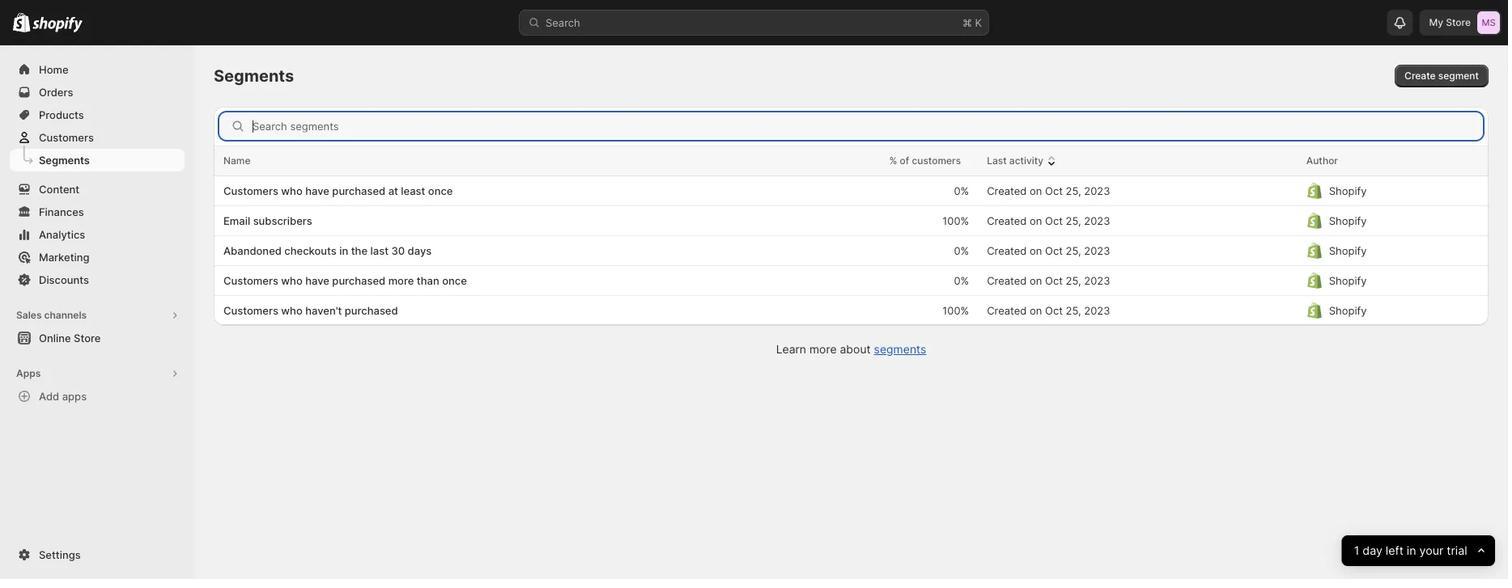 Task type: locate. For each thing, give the bounding box(es) containing it.
2 25, from the top
[[1066, 215, 1081, 227]]

in inside dropdown button
[[1407, 544, 1417, 558]]

once right the than
[[442, 274, 467, 287]]

1 vertical spatial store
[[74, 332, 101, 345]]

1 oct from the top
[[1045, 185, 1063, 197]]

who up subscribers
[[281, 185, 303, 197]]

who inside customers who have purchased at least once link
[[281, 185, 303, 197]]

of
[[900, 155, 910, 167]]

1 horizontal spatial shopify image
[[33, 17, 83, 33]]

last activity
[[987, 155, 1044, 167]]

orders
[[39, 86, 73, 98]]

at
[[388, 185, 398, 197]]

4 25, from the top
[[1066, 274, 1081, 287]]

1 100% from the top
[[943, 215, 969, 227]]

shopify for 30
[[1329, 245, 1367, 257]]

customers who have purchased more than once
[[223, 274, 467, 287]]

home link
[[10, 58, 185, 81]]

customers for customers who have purchased at least once
[[223, 185, 278, 197]]

0 vertical spatial segments
[[214, 66, 294, 86]]

1 vertical spatial 0%
[[954, 245, 969, 257]]

purchased down the
[[332, 274, 386, 287]]

store inside button
[[74, 332, 101, 345]]

0 horizontal spatial in
[[339, 245, 348, 257]]

1 shopify from the top
[[1329, 185, 1367, 197]]

2 vertical spatial who
[[281, 304, 303, 317]]

1 vertical spatial 100%
[[943, 304, 969, 317]]

2 0% from the top
[[954, 245, 969, 257]]

purchased inside customers who have purchased at least once link
[[332, 185, 386, 197]]

3 oct from the top
[[1045, 245, 1063, 257]]

2023
[[1084, 185, 1110, 197], [1084, 215, 1110, 227], [1084, 245, 1110, 257], [1084, 274, 1110, 287], [1084, 304, 1110, 317]]

⌘
[[963, 16, 972, 29]]

least
[[401, 185, 425, 197]]

2 who from the top
[[281, 274, 303, 287]]

0 vertical spatial more
[[388, 274, 414, 287]]

4 oct from the top
[[1045, 274, 1063, 287]]

abandoned
[[223, 245, 282, 257]]

last
[[987, 155, 1007, 167]]

marketing link
[[10, 246, 185, 269]]

products link
[[10, 104, 185, 126]]

1 horizontal spatial store
[[1446, 17, 1471, 28]]

online store
[[39, 332, 101, 345]]

1 vertical spatial who
[[281, 274, 303, 287]]

created on oct 25, 2023
[[987, 185, 1110, 197], [987, 215, 1110, 227], [987, 245, 1110, 257], [987, 274, 1110, 287], [987, 304, 1110, 317]]

create segment link
[[1395, 65, 1489, 87]]

more left the than
[[388, 274, 414, 287]]

day
[[1363, 544, 1383, 558]]

have for at
[[305, 185, 329, 197]]

customers link
[[10, 126, 185, 149]]

in
[[339, 245, 348, 257], [1407, 544, 1417, 558]]

email subscribers
[[223, 215, 312, 227]]

discounts
[[39, 274, 89, 286]]

1 created on oct 25, 2023 from the top
[[987, 185, 1110, 197]]

once right least
[[428, 185, 453, 197]]

25, for least
[[1066, 185, 1081, 197]]

have
[[305, 185, 329, 197], [305, 274, 329, 287]]

3 created from the top
[[987, 245, 1027, 257]]

2 vertical spatial purchased
[[345, 304, 398, 317]]

on for 30
[[1030, 245, 1042, 257]]

search
[[546, 16, 580, 29]]

1 on from the top
[[1030, 185, 1042, 197]]

1 horizontal spatial segments
[[214, 66, 294, 86]]

%
[[889, 155, 897, 167]]

4 created on oct 25, 2023 from the top
[[987, 274, 1110, 287]]

on
[[1030, 185, 1042, 197], [1030, 215, 1042, 227], [1030, 245, 1042, 257], [1030, 274, 1042, 287], [1030, 304, 1042, 317]]

oct for least
[[1045, 185, 1063, 197]]

who for customers who have purchased at least once
[[281, 185, 303, 197]]

0 horizontal spatial more
[[388, 274, 414, 287]]

more
[[388, 274, 414, 287], [810, 343, 837, 357]]

have up haven't
[[305, 274, 329, 287]]

in left the
[[339, 245, 348, 257]]

1 25, from the top
[[1066, 185, 1081, 197]]

created for than
[[987, 274, 1027, 287]]

subscribers
[[253, 215, 312, 227]]

created for 30
[[987, 245, 1027, 257]]

2 100% from the top
[[943, 304, 969, 317]]

store
[[1446, 17, 1471, 28], [74, 332, 101, 345]]

shopify
[[1329, 185, 1367, 197], [1329, 215, 1367, 227], [1329, 245, 1367, 257], [1329, 274, 1367, 287], [1329, 304, 1367, 317]]

purchased
[[332, 185, 386, 197], [332, 274, 386, 287], [345, 304, 398, 317]]

more right learn
[[810, 343, 837, 357]]

5 25, from the top
[[1066, 304, 1081, 317]]

5 created from the top
[[987, 304, 1027, 317]]

store right my
[[1446, 17, 1471, 28]]

2 have from the top
[[305, 274, 329, 287]]

3 shopify from the top
[[1329, 245, 1367, 257]]

2 2023 from the top
[[1084, 215, 1110, 227]]

2 vertical spatial 0%
[[954, 274, 969, 287]]

who down checkouts
[[281, 274, 303, 287]]

1 who from the top
[[281, 185, 303, 197]]

analytics link
[[10, 223, 185, 246]]

0 vertical spatial store
[[1446, 17, 1471, 28]]

email
[[223, 215, 250, 227]]

apps
[[16, 368, 41, 380]]

0 vertical spatial once
[[428, 185, 453, 197]]

0 vertical spatial 100%
[[943, 215, 969, 227]]

1 have from the top
[[305, 185, 329, 197]]

4 created from the top
[[987, 274, 1027, 287]]

100%
[[943, 215, 969, 227], [943, 304, 969, 317]]

who left haven't
[[281, 304, 303, 317]]

finances
[[39, 206, 84, 218]]

customers for customers who have purchased more than once
[[223, 274, 278, 287]]

2 oct from the top
[[1045, 215, 1063, 227]]

1 created from the top
[[987, 185, 1027, 197]]

1 vertical spatial once
[[442, 274, 467, 287]]

0% for customers who have purchased more than once
[[954, 274, 969, 287]]

shopify image
[[13, 13, 30, 32], [33, 17, 83, 33]]

3 2023 from the top
[[1084, 245, 1110, 257]]

4 shopify from the top
[[1329, 274, 1367, 287]]

1 vertical spatial segments
[[39, 154, 90, 166]]

1 day left in your trial button
[[1342, 536, 1496, 567]]

0 vertical spatial who
[[281, 185, 303, 197]]

purchased for more
[[332, 274, 386, 287]]

1 0% from the top
[[954, 185, 969, 197]]

online store button
[[0, 327, 194, 350]]

who inside the customers who have purchased more than once link
[[281, 274, 303, 287]]

3 created on oct 25, 2023 from the top
[[987, 245, 1110, 257]]

customers
[[39, 131, 94, 144], [223, 185, 278, 197], [223, 274, 278, 287], [223, 304, 278, 317]]

0 vertical spatial have
[[305, 185, 329, 197]]

segments link
[[10, 149, 185, 172]]

k
[[975, 16, 982, 29]]

add apps button
[[10, 385, 185, 408]]

oct
[[1045, 185, 1063, 197], [1045, 215, 1063, 227], [1045, 245, 1063, 257], [1045, 274, 1063, 287], [1045, 304, 1063, 317]]

purchased inside the customers who have purchased more than once link
[[332, 274, 386, 287]]

abandoned checkouts in the last 30 days
[[223, 245, 432, 257]]

have up subscribers
[[305, 185, 329, 197]]

once
[[428, 185, 453, 197], [442, 274, 467, 287]]

about
[[840, 343, 871, 357]]

discounts link
[[10, 269, 185, 291]]

3 25, from the top
[[1066, 245, 1081, 257]]

purchased left at
[[332, 185, 386, 197]]

0 horizontal spatial segments
[[39, 154, 90, 166]]

0%
[[954, 185, 969, 197], [954, 245, 969, 257], [954, 274, 969, 287]]

0 vertical spatial 0%
[[954, 185, 969, 197]]

1 vertical spatial more
[[810, 343, 837, 357]]

who inside customers who haven't purchased link
[[281, 304, 303, 317]]

4 2023 from the top
[[1084, 274, 1110, 287]]

store for my store
[[1446, 17, 1471, 28]]

created on oct 25, 2023 for than
[[987, 274, 1110, 287]]

purchased inside customers who haven't purchased link
[[345, 304, 398, 317]]

5 created on oct 25, 2023 from the top
[[987, 304, 1110, 317]]

0 horizontal spatial shopify image
[[13, 13, 30, 32]]

1 vertical spatial in
[[1407, 544, 1417, 558]]

1 vertical spatial have
[[305, 274, 329, 287]]

store down the sales channels button
[[74, 332, 101, 345]]

activity
[[1010, 155, 1044, 167]]

3 who from the top
[[281, 304, 303, 317]]

2023 for least
[[1084, 185, 1110, 197]]

1 horizontal spatial in
[[1407, 544, 1417, 558]]

name
[[223, 155, 251, 167]]

purchased down 'customers who have purchased more than once'
[[345, 304, 398, 317]]

sales
[[16, 310, 42, 321]]

5 shopify from the top
[[1329, 304, 1367, 317]]

add
[[39, 390, 59, 403]]

created
[[987, 185, 1027, 197], [987, 215, 1027, 227], [987, 245, 1027, 257], [987, 274, 1027, 287], [987, 304, 1027, 317]]

3 on from the top
[[1030, 245, 1042, 257]]

settings link
[[10, 544, 185, 567]]

analytics
[[39, 228, 85, 241]]

sales channels button
[[10, 304, 185, 327]]

0 vertical spatial purchased
[[332, 185, 386, 197]]

segments
[[214, 66, 294, 86], [39, 154, 90, 166]]

4 on from the top
[[1030, 274, 1042, 287]]

25,
[[1066, 185, 1081, 197], [1066, 215, 1081, 227], [1066, 245, 1081, 257], [1066, 274, 1081, 287], [1066, 304, 1081, 317]]

3 0% from the top
[[954, 274, 969, 287]]

1 2023 from the top
[[1084, 185, 1110, 197]]

left
[[1386, 544, 1404, 558]]

1 vertical spatial purchased
[[332, 274, 386, 287]]

in right left
[[1407, 544, 1417, 558]]

5 on from the top
[[1030, 304, 1042, 317]]

0% for abandoned checkouts in the last 30 days
[[954, 245, 969, 257]]

last
[[370, 245, 389, 257]]

orders link
[[10, 81, 185, 104]]

last activity button
[[987, 153, 1060, 169]]

0 horizontal spatial store
[[74, 332, 101, 345]]



Task type: vqa. For each thing, say whether or not it's contained in the screenshot.
Customers who have purchased more than once who
yes



Task type: describe. For each thing, give the bounding box(es) containing it.
email subscribers link
[[223, 213, 760, 229]]

0 vertical spatial in
[[339, 245, 348, 257]]

create segment
[[1405, 70, 1479, 82]]

apps button
[[10, 363, 185, 385]]

trial
[[1447, 544, 1468, 558]]

than
[[417, 274, 439, 287]]

once for customers who have purchased at least once
[[428, 185, 453, 197]]

sales channels
[[16, 310, 87, 321]]

0% for customers who have purchased at least once
[[954, 185, 969, 197]]

segment
[[1439, 70, 1479, 82]]

learn
[[776, 343, 806, 357]]

author
[[1307, 155, 1338, 167]]

customers for customers who haven't purchased
[[223, 304, 278, 317]]

who for customers who have purchased more than once
[[281, 274, 303, 287]]

customers
[[912, 155, 961, 167]]

store for online store
[[74, 332, 101, 345]]

customers who haven't purchased
[[223, 304, 398, 317]]

settings
[[39, 549, 81, 562]]

2 on from the top
[[1030, 215, 1042, 227]]

once for customers who have purchased more than once
[[442, 274, 467, 287]]

2023 for than
[[1084, 274, 1110, 287]]

segments
[[874, 343, 927, 357]]

have for more
[[305, 274, 329, 287]]

learn more about segments
[[776, 343, 927, 357]]

created for least
[[987, 185, 1027, 197]]

% of customers
[[889, 155, 961, 167]]

products
[[39, 109, 84, 121]]

the
[[351, 245, 368, 257]]

25, for 30
[[1066, 245, 1081, 257]]

online
[[39, 332, 71, 345]]

apps
[[62, 390, 87, 403]]

marketing
[[39, 251, 89, 264]]

⌘ k
[[963, 16, 982, 29]]

abandoned checkouts in the last 30 days link
[[223, 243, 760, 259]]

checkouts
[[284, 245, 337, 257]]

days
[[408, 245, 432, 257]]

5 oct from the top
[[1045, 304, 1063, 317]]

my
[[1430, 17, 1444, 28]]

shopify for than
[[1329, 274, 1367, 287]]

created on oct 25, 2023 for 30
[[987, 245, 1110, 257]]

1 horizontal spatial more
[[810, 343, 837, 357]]

purchased for at
[[332, 185, 386, 197]]

2 shopify from the top
[[1329, 215, 1367, 227]]

my store
[[1430, 17, 1471, 28]]

oct for 30
[[1045, 245, 1063, 257]]

5 2023 from the top
[[1084, 304, 1110, 317]]

haven't
[[305, 304, 342, 317]]

segments link
[[874, 343, 927, 357]]

Search segments text field
[[253, 113, 1483, 139]]

25, for than
[[1066, 274, 1081, 287]]

1
[[1355, 544, 1360, 558]]

customers who have purchased more than once link
[[223, 273, 760, 289]]

online store link
[[10, 327, 185, 350]]

finances link
[[10, 201, 185, 223]]

channels
[[44, 310, 87, 321]]

content link
[[10, 178, 185, 201]]

100% for email subscribers
[[943, 215, 969, 227]]

customers who have purchased at least once link
[[223, 183, 760, 199]]

customers who haven't purchased link
[[223, 303, 760, 319]]

on for than
[[1030, 274, 1042, 287]]

100% for customers who haven't purchased
[[943, 304, 969, 317]]

customers who have purchased at least once
[[223, 185, 453, 197]]

oct for than
[[1045, 274, 1063, 287]]

2 created from the top
[[987, 215, 1027, 227]]

my store image
[[1478, 11, 1500, 34]]

home
[[39, 63, 69, 76]]

who for customers who haven't purchased
[[281, 304, 303, 317]]

2023 for 30
[[1084, 245, 1110, 257]]

1 day left in your trial
[[1355, 544, 1468, 558]]

content
[[39, 183, 79, 196]]

on for least
[[1030, 185, 1042, 197]]

shopify for least
[[1329, 185, 1367, 197]]

created on oct 25, 2023 for least
[[987, 185, 1110, 197]]

customers for customers
[[39, 131, 94, 144]]

create
[[1405, 70, 1436, 82]]

30
[[391, 245, 405, 257]]

your
[[1420, 544, 1444, 558]]

2 created on oct 25, 2023 from the top
[[987, 215, 1110, 227]]

add apps
[[39, 390, 87, 403]]



